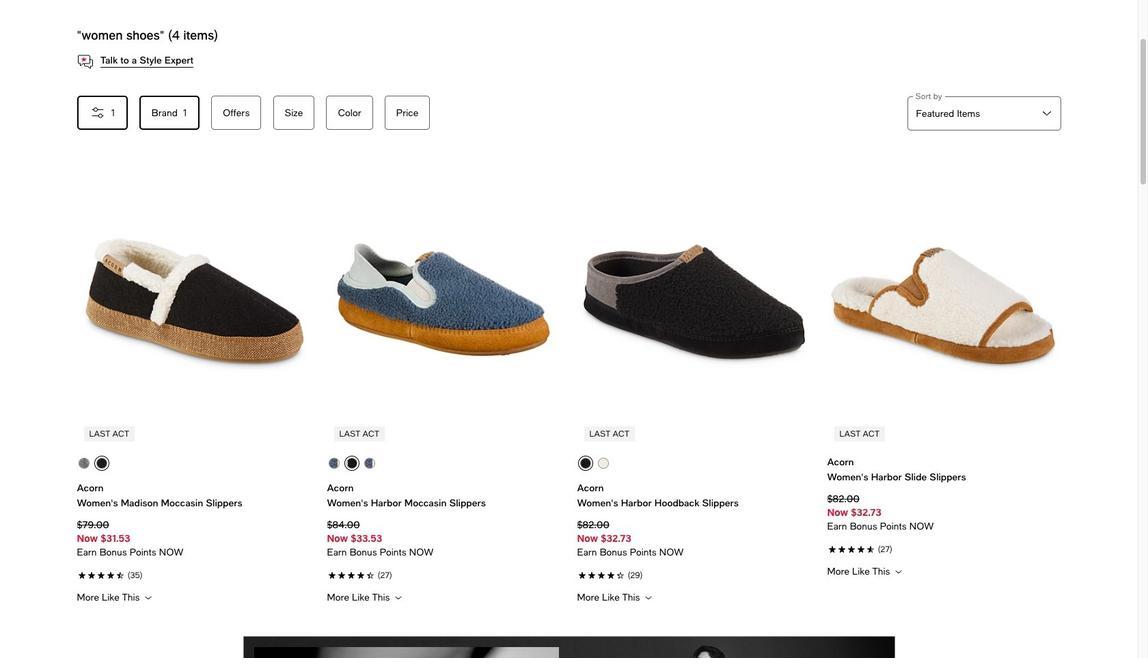 Task type: describe. For each thing, give the bounding box(es) containing it.
4.6296 out of 5 rating with 27 reviews image
[[828, 542, 1061, 556]]

earn bonus points now. checkout as a star rewards member to earn. image for 4.4444 out of 5 rating with 27 reviews image
[[327, 546, 561, 559]]

color swatch black element for earn bonus points now. checkout as a star rewards member to earn. image related to 4.4138 out of 5 rating with 29 reviews image at the right bottom of the page
[[580, 458, 591, 469]]

color swatch ewe element inside women's harbor hoodback slippers group
[[598, 458, 609, 469]]

women's harbor moccasin slippers group
[[327, 163, 561, 604]]

earn bonus points now. checkout as a star rewards member to earn. image for 4.6296 out of 5 rating with 27 reviews image
[[828, 520, 1061, 533]]

color swatch black element inside women's madison moccasin slippers group
[[96, 458, 107, 469]]

4.5143 out of 5 rating with 35 reviews image
[[77, 568, 311, 582]]

earn bonus points now. checkout as a star rewards member to earn. image for 4.4138 out of 5 rating with 29 reviews image at the right bottom of the page
[[577, 546, 811, 559]]

color swatch blue bird element
[[347, 458, 358, 469]]

color swatch ash element
[[79, 458, 90, 469]]

color swatch black element for earn bonus points now. checkout as a star rewards member to earn. image associated with 4.4444 out of 5 rating with 27 reviews image
[[329, 458, 340, 469]]



Task type: locate. For each thing, give the bounding box(es) containing it.
women's harbor hoodback slippers group
[[577, 163, 811, 604]]

2 horizontal spatial color swatch black element
[[580, 458, 591, 469]]

earn bonus points now. checkout as a star rewards member to earn. image up 4.4138 out of 5 rating with 29 reviews image at the right bottom of the page
[[577, 546, 811, 559]]

color swatch ewe element
[[364, 458, 375, 469], [598, 458, 609, 469]]

earn bonus points now. checkout as a star rewards member to earn. image up 4.4444 out of 5 rating with 27 reviews image
[[327, 546, 561, 559]]

status
[[77, 27, 218, 42]]

earn bonus points now. checkout as a star rewards member to earn. image up 4.6296 out of 5 rating with 27 reviews image
[[828, 520, 1061, 533]]

2 color swatch black element from the left
[[329, 458, 340, 469]]

women's harbor slide slippers group
[[828, 163, 1061, 578]]

1 horizontal spatial color swatch ewe element
[[598, 458, 609, 469]]

color swatch black element
[[96, 458, 107, 469], [329, 458, 340, 469], [580, 458, 591, 469]]

women's madison moccasin slippers group
[[77, 163, 311, 604]]

1 color swatch black element from the left
[[96, 458, 107, 469]]

0 horizontal spatial color swatch black element
[[96, 458, 107, 469]]

1 color swatch ewe element from the left
[[364, 458, 375, 469]]

0 horizontal spatial color swatch ewe element
[[364, 458, 375, 469]]

earn bonus points now. checkout as a star rewards member to earn. image up 4.5143 out of 5 rating with 35 reviews image
[[77, 546, 311, 559]]

earn bonus points now. checkout as a star rewards member to earn. image for 4.5143 out of 5 rating with 35 reviews image
[[77, 546, 311, 559]]

3 color swatch black element from the left
[[580, 458, 591, 469]]

2 color swatch ewe element from the left
[[598, 458, 609, 469]]

color swatch black element inside women's harbor moccasin slippers group
[[329, 458, 340, 469]]

advertisement element
[[143, 636, 996, 658]]

color swatch ewe element inside women's harbor moccasin slippers group
[[364, 458, 375, 469]]

1 horizontal spatial color swatch black element
[[329, 458, 340, 469]]

color swatch black element inside women's harbor hoodback slippers group
[[580, 458, 591, 469]]

earn bonus points now. checkout as a star rewards member to earn. image
[[828, 520, 1061, 533], [77, 546, 311, 559], [327, 546, 561, 559], [577, 546, 811, 559]]

4.4444 out of 5 rating with 27 reviews image
[[327, 568, 561, 582]]

4.4138 out of 5 rating with 29 reviews image
[[577, 568, 811, 582]]



Task type: vqa. For each thing, say whether or not it's contained in the screenshot.
Color Swatch Ewe ELEMENT within Women's Harbor Hoodback Slippers group
yes



